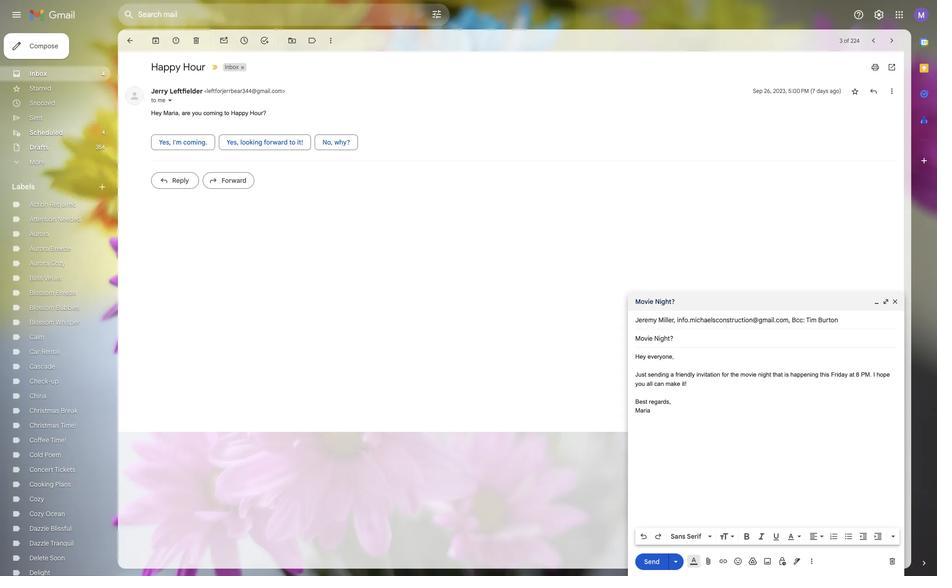 Task type: describe. For each thing, give the bounding box(es) containing it.
minimize image
[[874, 298, 881, 306]]

time! for christmas time!
[[61, 422, 76, 430]]

>
[[283, 88, 286, 95]]

jerry
[[151, 87, 168, 95]]

rental
[[42, 348, 60, 356]]

(7
[[811, 88, 816, 95]]

insert files using drive image
[[749, 557, 758, 567]]

delete image
[[192, 36, 201, 45]]

snooze image
[[240, 36, 249, 45]]

Subject field
[[636, 334, 898, 343]]

bulleted list ‪(⌘⇧8)‬ image
[[845, 533, 854, 542]]

1 vertical spatial happy
[[231, 110, 248, 117]]

at
[[850, 372, 855, 379]]

car
[[30, 348, 40, 356]]

best
[[636, 399, 648, 405]]

dazzle for dazzle blissful
[[30, 525, 49, 533]]

pm.
[[862, 372, 872, 379]]

jeremy
[[636, 316, 657, 325]]

you inside "just sending a friendly invitation for the movie night that is happening this friday at 8 pm. i hope you all can make it!"
[[636, 381, 645, 388]]

8
[[857, 372, 860, 379]]

whisper
[[56, 319, 80, 327]]

gmail image
[[30, 6, 80, 24]]

yes, for yes, i'm coming.
[[159, 138, 171, 146]]

concert tickets link
[[30, 466, 75, 474]]

blossom for blossom breeze
[[30, 289, 54, 297]]

dazzle tranquil link
[[30, 540, 74, 548]]

cold poem
[[30, 451, 61, 460]]

more options image
[[810, 557, 815, 567]]

jerry leftfielder cell
[[151, 87, 286, 95]]

blossom whisper
[[30, 319, 80, 327]]

4 for inbox
[[102, 70, 105, 77]]

reply
[[172, 176, 189, 185]]

blossom bubbles
[[30, 304, 80, 312]]

forward link
[[203, 172, 255, 189]]

maria,
[[164, 110, 180, 117]]

<
[[204, 88, 207, 95]]

0 vertical spatial to
[[151, 97, 156, 104]]

sent link
[[30, 114, 43, 122]]

movie
[[636, 298, 654, 306]]

christmas break link
[[30, 407, 78, 415]]

attention needed link
[[30, 215, 81, 224]]

yes, looking forward to it!
[[227, 138, 303, 146]]

no, why? button
[[315, 134, 358, 150]]

yes, looking forward to it! button
[[219, 134, 311, 150]]

leftforjerrbear344@gmail.com
[[207, 88, 283, 95]]

hey for hey maria, are you coming to happy hour?
[[151, 110, 162, 117]]

bliss velvet link
[[30, 274, 62, 283]]

italic ‪(⌘i)‬ image
[[758, 533, 767, 542]]

jeremy miller , info.michaelsconstruction@gmail.com , bcc: tim burton
[[636, 316, 839, 325]]

best regards, maria
[[636, 399, 671, 414]]

back to inbox image
[[125, 36, 135, 45]]

calm
[[30, 333, 44, 342]]

tickets
[[55, 466, 75, 474]]

more image
[[326, 36, 336, 45]]

dazzle blissful
[[30, 525, 72, 533]]

undo ‪(⌘z)‬ image
[[639, 533, 649, 542]]

yes, i'm coming.
[[159, 138, 207, 146]]

reply link
[[151, 172, 199, 189]]

inbox button
[[223, 63, 240, 71]]

delete
[[30, 555, 48, 563]]

support image
[[854, 9, 865, 20]]

invitation
[[697, 372, 721, 379]]

hour?
[[250, 110, 266, 117]]

delete soon
[[30, 555, 65, 563]]

aurora cozy
[[30, 260, 65, 268]]

newer image
[[870, 36, 879, 45]]

cold poem link
[[30, 451, 61, 460]]

car rental link
[[30, 348, 60, 356]]

Not starred checkbox
[[851, 87, 860, 96]]

more button
[[0, 155, 111, 170]]

attach files image
[[704, 557, 714, 567]]

3 of 224
[[840, 37, 860, 44]]

cozy for 'cozy' link
[[30, 496, 44, 504]]

dazzle for dazzle tranquil
[[30, 540, 49, 548]]

aurora breeze
[[30, 245, 71, 253]]

send button
[[636, 554, 669, 571]]

indent more ‪(⌘])‬ image
[[874, 533, 883, 542]]

happening
[[791, 372, 819, 379]]

action required link
[[30, 201, 76, 209]]

leftfielder
[[170, 87, 203, 95]]

pop out image
[[883, 298, 890, 306]]

sending
[[648, 372, 669, 379]]

settings image
[[874, 9, 885, 20]]

it! inside button
[[297, 138, 303, 146]]

sep
[[754, 88, 763, 95]]

concert
[[30, 466, 53, 474]]

cozy ocean link
[[30, 510, 65, 519]]

5:00 pm
[[789, 88, 810, 95]]

close image
[[892, 298, 900, 306]]

action
[[30, 201, 48, 209]]

toggle confidential mode image
[[778, 557, 787, 567]]

cooking plans
[[30, 481, 71, 489]]

cascade
[[30, 363, 55, 371]]

hour
[[183, 61, 206, 73]]

christmas for christmas break
[[30, 407, 59, 415]]

to inside button
[[290, 138, 296, 146]]

christmas time! link
[[30, 422, 76, 430]]

up
[[51, 378, 59, 386]]

time! for coffee time!
[[51, 437, 66, 445]]

serif
[[687, 533, 702, 541]]

1 vertical spatial to
[[225, 110, 230, 117]]

that
[[773, 372, 783, 379]]

more send options image
[[672, 558, 681, 567]]

jerry leftfielder < leftforjerrbear344@gmail.com >
[[151, 87, 286, 95]]

labels image
[[308, 36, 317, 45]]

china
[[30, 392, 46, 401]]

compose button
[[4, 33, 69, 59]]

send
[[645, 558, 660, 566]]

bold ‪(⌘b)‬ image
[[743, 533, 752, 542]]

inbox link
[[30, 70, 47, 78]]

sent
[[30, 114, 43, 122]]

ago)
[[830, 88, 842, 95]]

formatting options toolbar
[[636, 529, 900, 545]]

information card element
[[696, 329, 852, 397]]

no,
[[323, 138, 333, 146]]

snoozed link
[[30, 99, 55, 107]]

aurora for "aurora" link on the top
[[30, 230, 49, 238]]

insert link ‪(⌘k)‬ image
[[719, 557, 728, 567]]

cascade link
[[30, 363, 55, 371]]

inbox for inbox button
[[225, 64, 239, 71]]

0 vertical spatial cozy
[[51, 260, 65, 268]]



Task type: locate. For each thing, give the bounding box(es) containing it.
you down the just
[[636, 381, 645, 388]]

0 vertical spatial hey
[[151, 110, 162, 117]]

1 aurora from the top
[[30, 230, 49, 238]]

hey up the just
[[636, 354, 646, 361]]

report spam image
[[172, 36, 181, 45]]

inbox inside labels navigation
[[30, 70, 47, 78]]

0 vertical spatial breeze
[[51, 245, 71, 253]]

movie night?
[[636, 298, 675, 306]]

it! down "friendly"
[[682, 381, 687, 388]]

cozy ocean
[[30, 510, 65, 519]]

insert photo image
[[763, 557, 773, 567]]

to me
[[151, 97, 166, 104]]

2 aurora from the top
[[30, 245, 49, 253]]

26,
[[765, 88, 772, 95]]

coffee time!
[[30, 437, 66, 445]]

starred link
[[30, 84, 51, 93]]

1 horizontal spatial hey
[[636, 354, 646, 361]]

insert signature image
[[793, 557, 802, 567]]

archive image
[[151, 36, 160, 45]]

you right are
[[192, 110, 202, 117]]

aurora for aurora breeze
[[30, 245, 49, 253]]

4
[[102, 70, 105, 77], [102, 129, 105, 136]]

main menu image
[[11, 9, 22, 20]]

insert emoji ‪(⌘⇧2)‬ image
[[734, 557, 743, 567]]

0 horizontal spatial yes,
[[159, 138, 171, 146]]

dazzle tranquil
[[30, 540, 74, 548]]

more
[[30, 158, 44, 166]]

blossom for blossom bubbles
[[30, 304, 54, 312]]

breeze up aurora cozy
[[51, 245, 71, 253]]

aurora down attention
[[30, 230, 49, 238]]

0 horizontal spatial inbox
[[30, 70, 47, 78]]

yes, left looking at left
[[227, 138, 239, 146]]

everyone,
[[648, 354, 674, 361]]

numbered list ‪(⌘⇧7)‬ image
[[830, 533, 839, 542]]

calm link
[[30, 333, 44, 342]]

underline ‪(⌘u)‬ image
[[772, 533, 781, 542]]

breeze for aurora breeze
[[51, 245, 71, 253]]

hey down to me
[[151, 110, 162, 117]]

regards,
[[649, 399, 671, 405]]

yes, left i'm
[[159, 138, 171, 146]]

blissful
[[51, 525, 72, 533]]

blossom
[[30, 289, 54, 297], [30, 304, 54, 312], [30, 319, 54, 327]]

labels
[[12, 183, 35, 192]]

aurora for aurora cozy
[[30, 260, 49, 268]]

0 horizontal spatial it!
[[297, 138, 303, 146]]

yes, i'm coming. button
[[151, 134, 215, 150]]

Message Body text field
[[636, 353, 898, 526]]

coffee time! link
[[30, 437, 66, 445]]

move to image
[[288, 36, 297, 45]]

1 vertical spatial time!
[[51, 437, 66, 445]]

why?
[[335, 138, 350, 146]]

dazzle down cozy ocean
[[30, 525, 49, 533]]

forward
[[222, 176, 247, 185]]

drafts
[[30, 143, 49, 152]]

0 vertical spatial dazzle
[[30, 525, 49, 533]]

1 , from the left
[[674, 316, 676, 325]]

2 vertical spatial blossom
[[30, 319, 54, 327]]

1 vertical spatial christmas
[[30, 422, 59, 430]]

needed
[[58, 215, 81, 224]]

labels navigation
[[0, 30, 118, 577]]

1 horizontal spatial yes,
[[227, 138, 239, 146]]

0 vertical spatial it!
[[297, 138, 303, 146]]

drafts link
[[30, 143, 49, 152]]

christmas
[[30, 407, 59, 415], [30, 422, 59, 430]]

of
[[845, 37, 850, 44]]

labels heading
[[12, 183, 98, 192]]

1 yes, from the left
[[159, 138, 171, 146]]

attention
[[30, 215, 56, 224]]

sans serif option
[[669, 533, 707, 542]]

3 blossom from the top
[[30, 319, 54, 327]]

blossom down 'blossom breeze'
[[30, 304, 54, 312]]

movie
[[741, 372, 757, 379]]

burton
[[819, 316, 839, 325]]

time!
[[61, 422, 76, 430], [51, 437, 66, 445]]

tab list
[[912, 30, 938, 544]]

sans serif
[[671, 533, 702, 541]]

christmas down china link
[[30, 407, 59, 415]]

Search mail text field
[[138, 10, 406, 19]]

time! up poem
[[51, 437, 66, 445]]

you
[[192, 110, 202, 117], [636, 381, 645, 388]]

car rental
[[30, 348, 60, 356]]

starred
[[30, 84, 51, 93]]

add to tasks image
[[260, 36, 269, 45]]

0 vertical spatial blossom
[[30, 289, 54, 297]]

delete soon link
[[30, 555, 65, 563]]

discard draft ‪(⌘⇧d)‬ image
[[888, 557, 898, 567]]

0 horizontal spatial to
[[151, 97, 156, 104]]

scheduled link
[[30, 129, 63, 137]]

1 dazzle from the top
[[30, 525, 49, 533]]

break
[[61, 407, 78, 415]]

cozy
[[51, 260, 65, 268], [30, 496, 44, 504], [30, 510, 44, 519]]

happy left hour?
[[231, 110, 248, 117]]

happy hour
[[151, 61, 206, 73]]

miller
[[659, 316, 674, 325]]

not starred image
[[851, 87, 860, 96]]

2 vertical spatial to
[[290, 138, 296, 146]]

breeze up bubbles on the left bottom
[[56, 289, 76, 297]]

1 horizontal spatial to
[[225, 110, 230, 117]]

aurora link
[[30, 230, 49, 238]]

, down night?
[[674, 316, 676, 325]]

1 vertical spatial aurora
[[30, 245, 49, 253]]

required
[[50, 201, 76, 209]]

, left bcc:
[[789, 316, 791, 325]]

1 blossom from the top
[[30, 289, 54, 297]]

happy
[[151, 61, 181, 73], [231, 110, 248, 117]]

1 vertical spatial it!
[[682, 381, 687, 388]]

breeze
[[51, 245, 71, 253], [56, 289, 76, 297]]

sep 26, 2023, 5:00 pm (7 days ago) cell
[[754, 87, 842, 96]]

1 horizontal spatial happy
[[231, 110, 248, 117]]

christmas break
[[30, 407, 78, 415]]

cozy down 'cozy' link
[[30, 510, 44, 519]]

concert tickets
[[30, 466, 75, 474]]

224
[[851, 37, 860, 44]]

check-
[[30, 378, 51, 386]]

3 aurora from the top
[[30, 260, 49, 268]]

for
[[722, 372, 729, 379]]

inbox up 'leftforjerrbear344@gmail.com'
[[225, 64, 239, 71]]

2 yes, from the left
[[227, 138, 239, 146]]

1 horizontal spatial it!
[[682, 381, 687, 388]]

christmas up "coffee time!"
[[30, 422, 59, 430]]

bubbles
[[56, 304, 80, 312]]

1 horizontal spatial inbox
[[225, 64, 239, 71]]

redo ‪(⌘y)‬ image
[[654, 533, 663, 542]]

0 vertical spatial christmas
[[30, 407, 59, 415]]

2 horizontal spatial to
[[290, 138, 296, 146]]

blossom up 'calm'
[[30, 319, 54, 327]]

more formatting options image
[[889, 533, 899, 542]]

1 vertical spatial hey
[[636, 354, 646, 361]]

breeze for blossom breeze
[[56, 289, 76, 297]]

None search field
[[118, 4, 450, 26]]

0 vertical spatial happy
[[151, 61, 181, 73]]

soon
[[50, 555, 65, 563]]

1 vertical spatial you
[[636, 381, 645, 388]]

compose
[[30, 42, 58, 50]]

cozy down cooking
[[30, 496, 44, 504]]

cooking plans link
[[30, 481, 71, 489]]

1 vertical spatial blossom
[[30, 304, 54, 312]]

is
[[785, 372, 789, 379]]

it! inside "just sending a friendly invitation for the movie night that is happening this friday at 8 pm. i hope you all can make it!"
[[682, 381, 687, 388]]

to right coming
[[225, 110, 230, 117]]

yes, inside button
[[227, 138, 239, 146]]

christmas for christmas time!
[[30, 422, 59, 430]]

inbox for inbox link
[[30, 70, 47, 78]]

cozy for cozy ocean
[[30, 510, 44, 519]]

0 vertical spatial time!
[[61, 422, 76, 430]]

2 christmas from the top
[[30, 422, 59, 430]]

4 for scheduled
[[102, 129, 105, 136]]

inbox up starred link
[[30, 70, 47, 78]]

1 christmas from the top
[[30, 407, 59, 415]]

friendly
[[676, 372, 695, 379]]

1 vertical spatial breeze
[[56, 289, 76, 297]]

tranquil
[[50, 540, 74, 548]]

it! right forward
[[297, 138, 303, 146]]

christmas time!
[[30, 422, 76, 430]]

cozy up velvet at the left
[[51, 260, 65, 268]]

2 , from the left
[[789, 316, 791, 325]]

happy up jerry
[[151, 61, 181, 73]]

make
[[666, 381, 681, 388]]

1 vertical spatial 4
[[102, 129, 105, 136]]

1 horizontal spatial you
[[636, 381, 645, 388]]

2 dazzle from the top
[[30, 540, 49, 548]]

1 vertical spatial cozy
[[30, 496, 44, 504]]

tim
[[807, 316, 817, 325]]

sans
[[671, 533, 686, 541]]

2 blossom from the top
[[30, 304, 54, 312]]

advanced search options image
[[428, 5, 446, 24]]

aurora down "aurora" link on the top
[[30, 245, 49, 253]]

show details image
[[167, 98, 173, 103]]

0 horizontal spatial you
[[192, 110, 202, 117]]

china link
[[30, 392, 46, 401]]

poem
[[45, 451, 61, 460]]

attention needed
[[30, 215, 81, 224]]

bcc:
[[793, 316, 805, 325]]

indent less ‪(⌘[)‬ image
[[859, 533, 869, 542]]

hey for hey everyone,
[[636, 354, 646, 361]]

friday
[[832, 372, 848, 379]]

info.michaelsconstruction@gmail.com
[[678, 316, 789, 325]]

2 vertical spatial aurora
[[30, 260, 49, 268]]

just
[[636, 372, 647, 379]]

inbox inside button
[[225, 64, 239, 71]]

hey inside message body text box
[[636, 354, 646, 361]]

time! down break
[[61, 422, 76, 430]]

blossom for blossom whisper
[[30, 319, 54, 327]]

aurora up the bliss
[[30, 260, 49, 268]]

action required
[[30, 201, 76, 209]]

0 horizontal spatial hey
[[151, 110, 162, 117]]

scheduled
[[30, 129, 63, 137]]

cozy link
[[30, 496, 44, 504]]

dazzle up delete
[[30, 540, 49, 548]]

dazzle
[[30, 525, 49, 533], [30, 540, 49, 548]]

blossom down the bliss velvet link
[[30, 289, 54, 297]]

1 horizontal spatial ,
[[789, 316, 791, 325]]

i
[[874, 372, 876, 379]]

0 horizontal spatial happy
[[151, 61, 181, 73]]

a
[[671, 372, 674, 379]]

older image
[[888, 36, 897, 45]]

0 vertical spatial you
[[192, 110, 202, 117]]

yes, inside button
[[159, 138, 171, 146]]

to left me
[[151, 97, 156, 104]]

night
[[759, 372, 772, 379]]

0 vertical spatial 4
[[102, 70, 105, 77]]

aurora cozy link
[[30, 260, 65, 268]]

to right forward
[[290, 138, 296, 146]]

1 vertical spatial dazzle
[[30, 540, 49, 548]]

inbox
[[225, 64, 239, 71], [30, 70, 47, 78]]

yes, for yes, looking forward to it!
[[227, 138, 239, 146]]

0 horizontal spatial ,
[[674, 316, 676, 325]]

0 vertical spatial aurora
[[30, 230, 49, 238]]

maria
[[636, 408, 651, 414]]

2 vertical spatial cozy
[[30, 510, 44, 519]]

search mail image
[[121, 6, 137, 23]]

coming.
[[183, 138, 207, 146]]

movie night? dialog
[[628, 293, 905, 577]]



Task type: vqa. For each thing, say whether or not it's contained in the screenshot.
the bottom Tattoo
no



